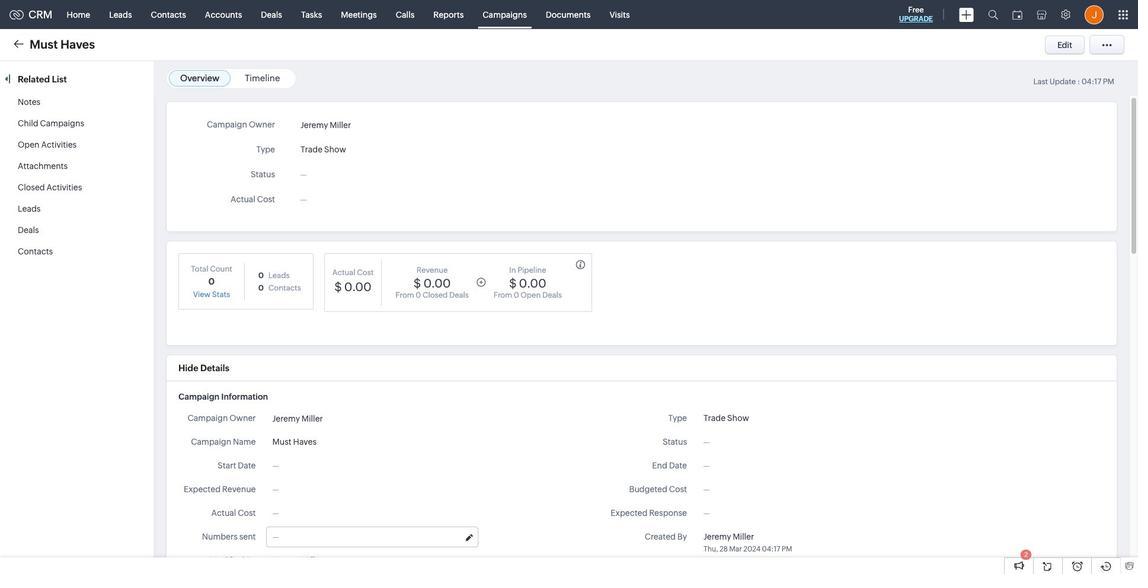 Task type: describe. For each thing, give the bounding box(es) containing it.
profile element
[[1078, 0, 1111, 29]]



Task type: locate. For each thing, give the bounding box(es) containing it.
create menu image
[[959, 7, 974, 22]]

search image
[[989, 9, 999, 20]]

create menu element
[[952, 0, 981, 29]]

profile image
[[1085, 5, 1104, 24]]

search element
[[981, 0, 1006, 29]]

logo image
[[9, 10, 24, 19]]

calendar image
[[1013, 10, 1023, 19]]



Task type: vqa. For each thing, say whether or not it's contained in the screenshot.
Create Menu ICON
yes



